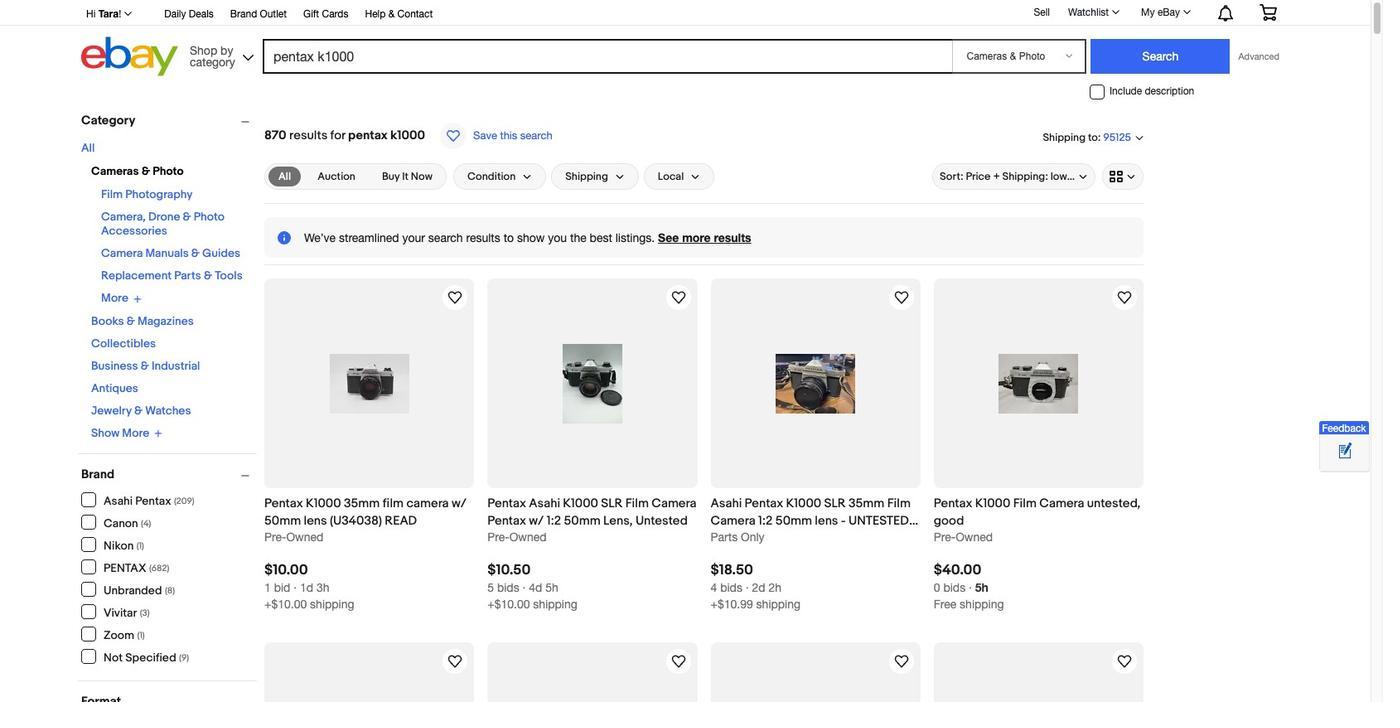 Task type: describe. For each thing, give the bounding box(es) containing it.
0 vertical spatial more
[[101, 291, 128, 305]]

film
[[383, 496, 404, 512]]

+$10.99
[[711, 598, 754, 611]]

1 vertical spatial more
[[122, 426, 149, 440]]

include
[[1110, 85, 1143, 97]]

replacement parts & tools link
[[101, 269, 243, 283]]

advanced link
[[1231, 40, 1289, 73]]

+
[[994, 170, 1001, 183]]

5h inside $40.00 0 bids · 5h free shipping
[[976, 581, 989, 595]]

untested-
[[849, 513, 915, 529]]

gift cards link
[[304, 6, 349, 24]]

0
[[934, 582, 941, 595]]

0 horizontal spatial all
[[81, 141, 95, 155]]

search inside we've streamlined your search results to show you the best listings. see more results
[[429, 231, 463, 245]]

first
[[1086, 170, 1104, 183]]

$40.00
[[934, 563, 982, 579]]

you
[[548, 231, 567, 245]]

see
[[658, 231, 679, 245]]

k1000 inside pentax k1000 film camera untested, good pre-owned
[[976, 496, 1011, 512]]

lens inside "pentax k1000 35mm film camera w/ 50mm lens (u34038) read pre-owned"
[[304, 513, 327, 529]]

w/ inside the pentax asahi k1000 slr film camera pentax w/ 1:2 50mm lens, untested pre-owned
[[529, 513, 544, 529]]

magazines
[[138, 314, 194, 328]]

film inside film photography camera, drone & photo accessories camera manuals & guides replacement parts & tools
[[101, 187, 123, 201]]

show more
[[91, 426, 149, 440]]

search inside button
[[521, 129, 553, 142]]

daily deals
[[164, 8, 214, 20]]

shipping:
[[1003, 170, 1049, 183]]

k1000 inside "pentax k1000 35mm film camera w/ 50mm lens (u34038) read pre-owned"
[[306, 496, 341, 512]]

35mm inside asahi pentax k1000 slr 35mm film camera 1:2 50mm lens - untested- sold as is
[[849, 496, 885, 512]]

antiques link
[[91, 381, 138, 395]]

50mm inside asahi pentax k1000 slr 35mm film camera 1:2 50mm lens - untested- sold as is
[[776, 513, 813, 529]]

books & magazines collectibles business & industrial antiques jewelry & watches
[[91, 314, 200, 418]]

& left "tools"
[[204, 269, 212, 283]]

!
[[119, 8, 121, 20]]

vivitar
[[104, 606, 137, 620]]

asahi for asahi pentax k1000 slr 35mm film camera 1:2 50mm lens - untested- sold as is
[[711, 496, 742, 512]]

50mm inside the pentax asahi k1000 slr film camera pentax w/ 1:2 50mm lens, untested pre-owned
[[564, 513, 601, 529]]

shipping for $10.50
[[533, 598, 578, 611]]

business & industrial link
[[91, 359, 200, 373]]

camera, drone & photo accessories link
[[101, 210, 225, 238]]

description
[[1146, 85, 1195, 97]]

help & contact
[[365, 8, 433, 20]]

pentax k1000 35mm film camera w/ 50mm lens (u34038) read link
[[265, 495, 475, 530]]

auction
[[318, 170, 356, 183]]

1 horizontal spatial all
[[279, 170, 291, 183]]

(8)
[[165, 585, 175, 596]]

pentax (682)
[[104, 561, 169, 575]]

pentax inside asahi pentax k1000 slr 35mm film camera 1:2 50mm lens - untested- sold as is
[[745, 496, 784, 512]]

brand button
[[81, 467, 257, 483]]

not specified (9)
[[104, 651, 189, 665]]

pentax k1000 35mm film camera w/ 50mm lens (u34038) read heading
[[265, 496, 467, 529]]

$40.00 0 bids · 5h free shipping
[[934, 563, 1005, 611]]

brand for brand
[[81, 467, 115, 483]]

:
[[1099, 131, 1102, 144]]

more
[[683, 231, 711, 245]]

camera manuals & guides link
[[101, 246, 241, 260]]

specified
[[125, 651, 176, 665]]

4d
[[529, 582, 543, 595]]

watch pentax k1000 slr 35mm film camera w/vivitar 28-80 mm zoom lens and film image
[[669, 652, 689, 672]]

main content containing $10.00
[[258, 105, 1151, 702]]

help & contact link
[[365, 6, 433, 24]]

slr for -
[[825, 496, 846, 512]]

1:2 inside the pentax asahi k1000 slr film camera pentax w/ 1:2 50mm lens, untested pre-owned
[[547, 513, 561, 529]]

collectibles link
[[91, 336, 156, 350]]

results inside we've streamlined your search results to show you the best listings. see more results
[[466, 231, 501, 245]]

1:2 inside asahi pentax k1000 slr 35mm film camera 1:2 50mm lens - untested- sold as is
[[759, 513, 773, 529]]

by
[[221, 44, 233, 57]]

5h inside $10.50 5 bids · 4d 5h +$10.00 shipping
[[546, 582, 559, 595]]

category button
[[81, 113, 257, 129]]

sell link
[[1027, 6, 1058, 18]]

watch pentax asahi k1000 slr film camera pentax w/ 1:2 50mm lens, untested image
[[669, 288, 689, 308]]

pentax asahi k1000 slr film camera pentax w/ 1:2 50mm lens, untested pre-owned
[[488, 496, 697, 544]]

buy it now link
[[372, 167, 443, 187]]

collectibles
[[91, 336, 156, 350]]

sort:
[[940, 170, 964, 183]]

nikon (1)
[[104, 539, 144, 553]]

now
[[411, 170, 433, 183]]

4
[[711, 582, 718, 595]]

& right drone
[[183, 210, 191, 224]]

shipping button
[[552, 163, 639, 190]]

listing options selector. gallery view selected. image
[[1110, 170, 1137, 183]]

the
[[570, 231, 587, 245]]

photo inside film photography camera, drone & photo accessories camera manuals & guides replacement parts & tools
[[194, 210, 225, 224]]

film inside asahi pentax k1000 slr 35mm film camera 1:2 50mm lens - untested- sold as is
[[888, 496, 911, 512]]

bids for $18.50
[[721, 582, 743, 595]]

pre- inside "pentax k1000 35mm film camera w/ 50mm lens (u34038) read pre-owned"
[[265, 531, 286, 544]]

zoom
[[104, 628, 134, 642]]

books
[[91, 314, 124, 328]]

k1000
[[390, 128, 425, 143]]

pre- inside the pentax asahi k1000 slr film camera pentax w/ 1:2 50mm lens, untested pre-owned
[[488, 531, 510, 544]]

asahi pentax k1000 slr 35mm film camera 1:2 50mm lens - untested- sold as is heading
[[711, 496, 919, 547]]

+$10.00 for $10.00
[[265, 598, 307, 611]]

pentax asahi k1000 slr film camera pentax w/ 1:2 50mm lens, untested image
[[563, 344, 623, 423]]

& inside 'account' navigation
[[389, 8, 395, 20]]

k1000 inside the pentax asahi k1000 slr film camera pentax w/ 1:2 50mm lens, untested pre-owned
[[563, 496, 599, 512]]

daily
[[164, 8, 186, 20]]

sell
[[1034, 6, 1051, 18]]

pentax asahi k1000 slr film camera pentax w/ 1:2 50mm lens, untested heading
[[488, 496, 697, 529]]

shipping for $18.50
[[757, 598, 801, 611]]

watch pentax k1000 film camera untested, good image
[[1115, 288, 1135, 308]]

accessories
[[101, 224, 167, 238]]

read
[[385, 513, 417, 529]]

(209)
[[174, 495, 194, 506]]

3h
[[317, 582, 330, 595]]

show
[[517, 231, 545, 245]]

your
[[403, 231, 425, 245]]

& right books
[[127, 314, 135, 328]]

jewelry
[[91, 403, 132, 418]]

shipping for shipping to : 95125
[[1043, 131, 1086, 144]]

daily deals link
[[164, 6, 214, 24]]

drone
[[148, 210, 180, 224]]

to inside shipping to : 95125
[[1089, 131, 1099, 144]]

& left guides
[[191, 246, 200, 260]]

bids for $40.00
[[944, 582, 966, 595]]

local button
[[644, 163, 715, 190]]

advanced
[[1239, 51, 1280, 61]]

asahi pentax k1000 slr 35mm film camera 1:2 50mm lens - untested- sold as is image
[[776, 354, 856, 413]]

owned inside pentax k1000 film camera untested, good pre-owned
[[956, 531, 993, 544]]

account navigation
[[77, 0, 1290, 26]]

$10.50 5 bids · 4d 5h +$10.00 shipping
[[488, 563, 578, 611]]

slr for lens,
[[601, 496, 623, 512]]

streamlined
[[339, 231, 399, 245]]

1 vertical spatial parts
[[711, 531, 738, 544]]



Task type: locate. For each thing, give the bounding box(es) containing it.
· inside $40.00 0 bids · 5h free shipping
[[969, 582, 973, 595]]

bids inside $40.00 0 bids · 5h free shipping
[[944, 582, 966, 595]]

1 horizontal spatial parts
[[711, 531, 738, 544]]

condition button
[[454, 163, 547, 190]]

your shopping cart image
[[1260, 4, 1279, 21]]

1 vertical spatial all link
[[269, 167, 301, 187]]

shop by category banner
[[77, 0, 1290, 80]]

photo
[[153, 164, 184, 178], [194, 210, 225, 224]]

1 horizontal spatial asahi
[[529, 496, 561, 512]]

0 vertical spatial all link
[[81, 141, 95, 155]]

untested,
[[1088, 496, 1141, 512]]

870
[[265, 128, 287, 143]]

35mm up untested-
[[849, 496, 885, 512]]

+$10.00 inside $10.50 5 bids · 4d 5h +$10.00 shipping
[[488, 598, 530, 611]]

watches
[[145, 403, 191, 418]]

0 horizontal spatial search
[[429, 231, 463, 245]]

industrial
[[152, 359, 200, 373]]

pentax k1000 film camera untested, good pre-owned
[[934, 496, 1141, 544]]

pentax
[[135, 494, 171, 508], [265, 496, 303, 512], [488, 496, 526, 512], [745, 496, 784, 512], [934, 496, 973, 512], [488, 513, 526, 529]]

watch asahi pentax k1000 slr 35mm film camera 1:2 50mm lens - untested- sold as is image
[[892, 288, 912, 308]]

pentax k1000 film camera untested, good link
[[934, 495, 1144, 530]]

2 k1000 from the left
[[563, 496, 599, 512]]

manuals
[[145, 246, 189, 260]]

+$10.00 down 5
[[488, 598, 530, 611]]

main content
[[258, 105, 1151, 702]]

none submit inside shop by category banner
[[1092, 39, 1231, 74]]

books & magazines link
[[91, 314, 194, 328]]

asahi up canon
[[104, 494, 133, 508]]

50mm inside "pentax k1000 35mm film camera w/ 50mm lens (u34038) read pre-owned"
[[265, 513, 301, 529]]

gift
[[304, 8, 319, 20]]

-
[[841, 513, 846, 529]]

1 vertical spatial search
[[429, 231, 463, 245]]

& right help on the left of page
[[389, 8, 395, 20]]

cameras & photo
[[91, 164, 184, 178]]

bid
[[274, 582, 291, 595]]

lens left "-"
[[815, 513, 839, 529]]

save this search
[[473, 129, 553, 142]]

2 horizontal spatial owned
[[956, 531, 993, 544]]

best
[[590, 231, 613, 245]]

guides
[[202, 246, 241, 260]]

4 · from the left
[[969, 582, 973, 595]]

watch vintage pentax k1000 35mm film camera w/m 1:2 50mm lens & case - not working image
[[445, 652, 465, 672]]

not
[[104, 651, 123, 665]]

shop by category button
[[182, 37, 257, 73]]

pentax k1000 film camera untested, good heading
[[934, 496, 1141, 529]]

for
[[331, 128, 346, 143]]

35mm inside "pentax k1000 35mm film camera w/ 50mm lens (u34038) read pre-owned"
[[344, 496, 380, 512]]

0 horizontal spatial shipping
[[566, 170, 609, 183]]

lens inside asahi pentax k1000 slr 35mm film camera 1:2 50mm lens - untested- sold as is
[[815, 513, 839, 529]]

unbranded
[[104, 583, 162, 597]]

2h
[[769, 582, 782, 595]]

2d
[[753, 582, 766, 595]]

slr inside the pentax asahi k1000 slr film camera pentax w/ 1:2 50mm lens, untested pre-owned
[[601, 496, 623, 512]]

1 horizontal spatial all link
[[269, 167, 301, 187]]

0 horizontal spatial parts
[[174, 269, 201, 283]]

&
[[389, 8, 395, 20], [141, 164, 150, 178], [183, 210, 191, 224], [191, 246, 200, 260], [204, 269, 212, 283], [127, 314, 135, 328], [141, 359, 149, 373], [134, 403, 143, 418]]

5h
[[976, 581, 989, 595], [546, 582, 559, 595]]

· for $10.50
[[523, 582, 526, 595]]

camera up untested
[[652, 496, 697, 512]]

Search for anything text field
[[265, 41, 950, 72]]

to left show
[[504, 231, 514, 245]]

1 +$10.00 from the left
[[265, 598, 307, 611]]

photo up the photography at the left
[[153, 164, 184, 178]]

2 +$10.00 from the left
[[488, 598, 530, 611]]

w/ right camera
[[452, 496, 467, 512]]

· left "1d"
[[294, 582, 297, 595]]

all down 870
[[279, 170, 291, 183]]

slr inside asahi pentax k1000 slr 35mm film camera 1:2 50mm lens - untested- sold as is
[[825, 496, 846, 512]]

pre-
[[265, 531, 286, 544], [488, 531, 510, 544], [934, 531, 956, 544]]

my ebay
[[1142, 7, 1181, 18]]

0 horizontal spatial bids
[[497, 582, 520, 595]]

shop by category
[[190, 44, 235, 68]]

watch pentax k1000 35mm film camera w/ 50mm lens (u34038) read image
[[445, 288, 465, 308]]

photography
[[125, 187, 193, 201]]

1 vertical spatial w/
[[529, 513, 544, 529]]

listings.
[[616, 231, 655, 245]]

1 vertical spatial brand
[[81, 467, 115, 483]]

parts down camera manuals & guides link
[[174, 269, 201, 283]]

2 horizontal spatial bids
[[944, 582, 966, 595]]

2 slr from the left
[[825, 496, 846, 512]]

0 vertical spatial parts
[[174, 269, 201, 283]]

3 bids from the left
[[944, 582, 966, 595]]

brand down show
[[81, 467, 115, 483]]

camera down accessories
[[101, 246, 143, 260]]

asahi pentax k1000 slr 35mm film camera 1:2 50mm lens - untested- sold as is link
[[711, 495, 921, 547]]

camera inside the pentax asahi k1000 slr film camera pentax w/ 1:2 50mm lens, untested pre-owned
[[652, 496, 697, 512]]

bids inside the '$18.50 4 bids · 2d 2h +$10.99 shipping'
[[721, 582, 743, 595]]

1 horizontal spatial 5h
[[976, 581, 989, 595]]

5h down $40.00
[[976, 581, 989, 595]]

shipping inside $10.50 5 bids · 4d 5h +$10.00 shipping
[[533, 598, 578, 611]]

owned up $10.50 at the left
[[510, 531, 547, 544]]

jewelry & watches link
[[91, 403, 191, 418]]

asahi up $10.50 at the left
[[529, 496, 561, 512]]

shipping down 4d
[[533, 598, 578, 611]]

w/ inside "pentax k1000 35mm film camera w/ 50mm lens (u34038) read pre-owned"
[[452, 496, 467, 512]]

(1)
[[137, 540, 144, 551], [137, 630, 145, 641]]

1d
[[300, 582, 314, 595]]

2 horizontal spatial asahi
[[711, 496, 742, 512]]

2 bids from the left
[[721, 582, 743, 595]]

asahi for asahi pentax (209)
[[104, 494, 133, 508]]

shipping inside $10.00 1 bid · 1d 3h +$10.00 shipping
[[310, 598, 355, 611]]

2 owned from the left
[[510, 531, 547, 544]]

results left for
[[289, 128, 328, 143]]

0 horizontal spatial 35mm
[[344, 496, 380, 512]]

pentax k1000 35mm film camera w/ 50mm lens (u34038) read image
[[330, 354, 409, 413]]

3 pre- from the left
[[934, 531, 956, 544]]

shipping down 2h
[[757, 598, 801, 611]]

film inside pentax k1000 film camera untested, good pre-owned
[[1014, 496, 1037, 512]]

2 pre- from the left
[[488, 531, 510, 544]]

photo up guides
[[194, 210, 225, 224]]

pre- down good
[[934, 531, 956, 544]]

0 horizontal spatial owned
[[286, 531, 324, 544]]

3 · from the left
[[746, 582, 749, 595]]

more down the "jewelry & watches" link
[[122, 426, 149, 440]]

film inside the pentax asahi k1000 slr film camera pentax w/ 1:2 50mm lens, untested pre-owned
[[626, 496, 649, 512]]

0 horizontal spatial results
[[289, 128, 328, 143]]

1 horizontal spatial +$10.00
[[488, 598, 530, 611]]

camera up parts only
[[711, 513, 756, 529]]

show
[[91, 426, 120, 440]]

1 horizontal spatial shipping
[[1043, 131, 1086, 144]]

3 k1000 from the left
[[787, 496, 822, 512]]

1 horizontal spatial photo
[[194, 210, 225, 224]]

asahi inside asahi pentax k1000 slr 35mm film camera 1:2 50mm lens - untested- sold as is
[[711, 496, 742, 512]]

& up "show more" button
[[134, 403, 143, 418]]

auction link
[[308, 167, 366, 187]]

search right this
[[521, 129, 553, 142]]

1 vertical spatial to
[[504, 231, 514, 245]]

50mm
[[265, 513, 301, 529], [564, 513, 601, 529], [776, 513, 813, 529]]

3 shipping from the left
[[757, 598, 801, 611]]

· down $40.00
[[969, 582, 973, 595]]

results right more
[[714, 231, 752, 245]]

1:2 left lens,
[[547, 513, 561, 529]]

good
[[934, 513, 965, 529]]

0 horizontal spatial brand
[[81, 467, 115, 483]]

shipping right free
[[960, 598, 1005, 611]]

1 horizontal spatial w/
[[529, 513, 544, 529]]

2 35mm from the left
[[849, 496, 885, 512]]

$18.50 4 bids · 2d 2h +$10.99 shipping
[[711, 563, 801, 611]]

pre- inside pentax k1000 film camera untested, good pre-owned
[[934, 531, 956, 544]]

1 horizontal spatial brand
[[230, 8, 257, 20]]

bids down $10.50 at the left
[[497, 582, 520, 595]]

5h right 4d
[[546, 582, 559, 595]]

all link down the category in the left of the page
[[81, 141, 95, 155]]

camera,
[[101, 210, 146, 224]]

shipping inside $40.00 0 bids · 5h free shipping
[[960, 598, 1005, 611]]

0 horizontal spatial to
[[504, 231, 514, 245]]

· left the 2d
[[746, 582, 749, 595]]

pentax inside "pentax k1000 35mm film camera w/ 50mm lens (u34038) read pre-owned"
[[265, 496, 303, 512]]

asahi inside the pentax asahi k1000 slr film camera pentax w/ 1:2 50mm lens, untested pre-owned
[[529, 496, 561, 512]]

1:2
[[547, 513, 561, 529], [759, 513, 773, 529]]

camera inside pentax k1000 film camera untested, good pre-owned
[[1040, 496, 1085, 512]]

1
[[265, 582, 271, 595]]

2 50mm from the left
[[564, 513, 601, 529]]

0 vertical spatial to
[[1089, 131, 1099, 144]]

1 horizontal spatial 50mm
[[564, 513, 601, 529]]

& right business
[[141, 359, 149, 373]]

1 1:2 from the left
[[547, 513, 561, 529]]

pentax k1000 film camera untested, good image
[[999, 354, 1079, 413]]

1 horizontal spatial 1:2
[[759, 513, 773, 529]]

0 horizontal spatial 5h
[[546, 582, 559, 595]]

watch pentax k k1000 - camera image
[[1115, 652, 1135, 672]]

0 horizontal spatial photo
[[153, 164, 184, 178]]

gift cards
[[304, 8, 349, 20]]

shipping up the
[[566, 170, 609, 183]]

to inside we've streamlined your search results to show you the best listings. see more results
[[504, 231, 514, 245]]

watchlist
[[1069, 7, 1110, 18]]

2 1:2 from the left
[[759, 513, 773, 529]]

1 50mm from the left
[[265, 513, 301, 529]]

hi
[[86, 8, 96, 20]]

camera left untested,
[[1040, 496, 1085, 512]]

2 · from the left
[[523, 582, 526, 595]]

2 horizontal spatial 50mm
[[776, 513, 813, 529]]

(1) for nikon
[[137, 540, 144, 551]]

results left show
[[466, 231, 501, 245]]

0 vertical spatial shipping
[[1043, 131, 1086, 144]]

search right your
[[429, 231, 463, 245]]

bids for $10.50
[[497, 582, 520, 595]]

camera inside film photography camera, drone & photo accessories camera manuals & guides replacement parts & tools
[[101, 246, 143, 260]]

owned inside the pentax asahi k1000 slr film camera pentax w/ 1:2 50mm lens, untested pre-owned
[[510, 531, 547, 544]]

0 vertical spatial w/
[[452, 496, 467, 512]]

1 horizontal spatial bids
[[721, 582, 743, 595]]

bids up +$10.99
[[721, 582, 743, 595]]

brand left 'outlet'
[[230, 8, 257, 20]]

canon
[[104, 516, 138, 530]]

camera inside asahi pentax k1000 slr 35mm film camera 1:2 50mm lens - untested- sold as is
[[711, 513, 756, 529]]

untested
[[636, 513, 688, 529]]

1 horizontal spatial to
[[1089, 131, 1099, 144]]

0 vertical spatial (1)
[[137, 540, 144, 551]]

1 lens from the left
[[304, 513, 327, 529]]

film photography camera, drone & photo accessories camera manuals & guides replacement parts & tools
[[101, 187, 243, 283]]

0 vertical spatial search
[[521, 129, 553, 142]]

deals
[[189, 8, 214, 20]]

sort: price + shipping: lowest first button
[[933, 163, 1104, 190]]

asahi up sold
[[711, 496, 742, 512]]

pentax inside pentax k1000 film camera untested, good pre-owned
[[934, 496, 973, 512]]

1 bids from the left
[[497, 582, 520, 595]]

to left 95125
[[1089, 131, 1099, 144]]

1 vertical spatial photo
[[194, 210, 225, 224]]

35mm up (u34038)
[[344, 496, 380, 512]]

0 horizontal spatial pre-
[[265, 531, 286, 544]]

owned inside "pentax k1000 35mm film camera w/ 50mm lens (u34038) read pre-owned"
[[286, 531, 324, 544]]

w/
[[452, 496, 467, 512], [529, 513, 544, 529]]

2 horizontal spatial results
[[714, 231, 752, 245]]

more up books
[[101, 291, 128, 305]]

95125
[[1104, 131, 1132, 145]]

0 horizontal spatial lens
[[304, 513, 327, 529]]

1 horizontal spatial lens
[[815, 513, 839, 529]]

(u34038)
[[330, 513, 382, 529]]

+$10.00 for $10.50
[[488, 598, 530, 611]]

brand for brand outlet
[[230, 8, 257, 20]]

shipping inside dropdown button
[[566, 170, 609, 183]]

1 k1000 from the left
[[306, 496, 341, 512]]

(1) right zoom
[[137, 630, 145, 641]]

1 horizontal spatial search
[[521, 129, 553, 142]]

antiques
[[91, 381, 138, 395]]

brand inside 'account' navigation
[[230, 8, 257, 20]]

tara
[[98, 7, 119, 20]]

0 horizontal spatial slr
[[601, 496, 623, 512]]

2 horizontal spatial pre-
[[934, 531, 956, 544]]

+$10.00 inside $10.00 1 bid · 1d 3h +$10.00 shipping
[[265, 598, 307, 611]]

pre- up $10.00
[[265, 531, 286, 544]]

+$10.00 down 'bid'
[[265, 598, 307, 611]]

k1000 inside asahi pentax k1000 slr 35mm film camera 1:2 50mm lens - untested- sold as is
[[787, 496, 822, 512]]

shipping left :
[[1043, 131, 1086, 144]]

lowest
[[1051, 170, 1083, 183]]

slr
[[601, 496, 623, 512], [825, 496, 846, 512]]

· for $40.00
[[969, 582, 973, 595]]

1 · from the left
[[294, 582, 297, 595]]

bids right 0
[[944, 582, 966, 595]]

w/ up $10.50 at the left
[[529, 513, 544, 529]]

None submit
[[1092, 39, 1231, 74]]

contact
[[398, 8, 433, 20]]

all down the category in the left of the page
[[81, 141, 95, 155]]

shipping
[[310, 598, 355, 611], [533, 598, 578, 611], [757, 598, 801, 611], [960, 598, 1005, 611]]

0 horizontal spatial w/
[[452, 496, 467, 512]]

· for $10.00
[[294, 582, 297, 595]]

(1) inside zoom (1)
[[137, 630, 145, 641]]

0 horizontal spatial all link
[[81, 141, 95, 155]]

0 horizontal spatial asahi
[[104, 494, 133, 508]]

1 horizontal spatial pre-
[[488, 531, 510, 544]]

(1) inside nikon (1)
[[137, 540, 144, 551]]

1 slr from the left
[[601, 496, 623, 512]]

(1) right nikon
[[137, 540, 144, 551]]

0 horizontal spatial 1:2
[[547, 513, 561, 529]]

slr up "-"
[[825, 496, 846, 512]]

· inside the '$18.50 4 bids · 2d 2h +$10.99 shipping'
[[746, 582, 749, 595]]

lens left (u34038)
[[304, 513, 327, 529]]

save this search button
[[435, 122, 558, 150]]

feedback
[[1323, 423, 1367, 435]]

All selected text field
[[279, 169, 291, 184]]

+$10.00
[[265, 598, 307, 611], [488, 598, 530, 611]]

1:2 up is
[[759, 513, 773, 529]]

4 shipping from the left
[[960, 598, 1005, 611]]

watch asahi pentax k1000 camera with 50mm lens image
[[892, 652, 912, 672]]

& up film photography link
[[141, 164, 150, 178]]

1 horizontal spatial results
[[466, 231, 501, 245]]

see more results region
[[265, 217, 1144, 258]]

pentax
[[104, 561, 146, 575]]

1 horizontal spatial owned
[[510, 531, 547, 544]]

· left 4d
[[523, 582, 526, 595]]

0 vertical spatial brand
[[230, 8, 257, 20]]

2 lens from the left
[[815, 513, 839, 529]]

pre- up $10.50 at the left
[[488, 531, 510, 544]]

unbranded (8)
[[104, 583, 175, 597]]

owned down good
[[956, 531, 993, 544]]

1 pre- from the left
[[265, 531, 286, 544]]

only
[[741, 531, 765, 544]]

we've
[[304, 231, 336, 245]]

parts left only
[[711, 531, 738, 544]]

0 vertical spatial all
[[81, 141, 95, 155]]

1 horizontal spatial slr
[[825, 496, 846, 512]]

(1) for zoom
[[137, 630, 145, 641]]

shipping for shipping
[[566, 170, 609, 183]]

all link down 870
[[269, 167, 301, 187]]

zoom (1)
[[104, 628, 145, 642]]

bids inside $10.50 5 bids · 4d 5h +$10.00 shipping
[[497, 582, 520, 595]]

brand outlet link
[[230, 6, 287, 24]]

1 horizontal spatial 35mm
[[849, 496, 885, 512]]

brand
[[230, 8, 257, 20], [81, 467, 115, 483]]

1 vertical spatial all
[[279, 170, 291, 183]]

4 k1000 from the left
[[976, 496, 1011, 512]]

1 35mm from the left
[[344, 496, 380, 512]]

1 owned from the left
[[286, 531, 324, 544]]

1 shipping from the left
[[310, 598, 355, 611]]

shipping inside shipping to : 95125
[[1043, 131, 1086, 144]]

business
[[91, 359, 138, 373]]

1 vertical spatial shipping
[[566, 170, 609, 183]]

my ebay link
[[1133, 2, 1199, 22]]

0 vertical spatial photo
[[153, 164, 184, 178]]

shipping for $10.00
[[310, 598, 355, 611]]

it
[[402, 170, 409, 183]]

parts inside film photography camera, drone & photo accessories camera manuals & guides replacement parts & tools
[[174, 269, 201, 283]]

owned up $10.00
[[286, 531, 324, 544]]

3 50mm from the left
[[776, 513, 813, 529]]

1 vertical spatial (1)
[[137, 630, 145, 641]]

shipping inside the '$18.50 4 bids · 2d 2h +$10.99 shipping'
[[757, 598, 801, 611]]

· for $18.50
[[746, 582, 749, 595]]

· inside $10.50 5 bids · 4d 5h +$10.00 shipping
[[523, 582, 526, 595]]

slr up lens,
[[601, 496, 623, 512]]

$10.00
[[265, 563, 308, 579]]

asahi
[[104, 494, 133, 508], [529, 496, 561, 512], [711, 496, 742, 512]]

0 horizontal spatial +$10.00
[[265, 598, 307, 611]]

2 shipping from the left
[[533, 598, 578, 611]]

· inside $10.00 1 bid · 1d 3h +$10.00 shipping
[[294, 582, 297, 595]]

brand outlet
[[230, 8, 287, 20]]

3 owned from the left
[[956, 531, 993, 544]]

shipping down 3h in the bottom left of the page
[[310, 598, 355, 611]]

0 horizontal spatial 50mm
[[265, 513, 301, 529]]



Task type: vqa. For each thing, say whether or not it's contained in the screenshot.


